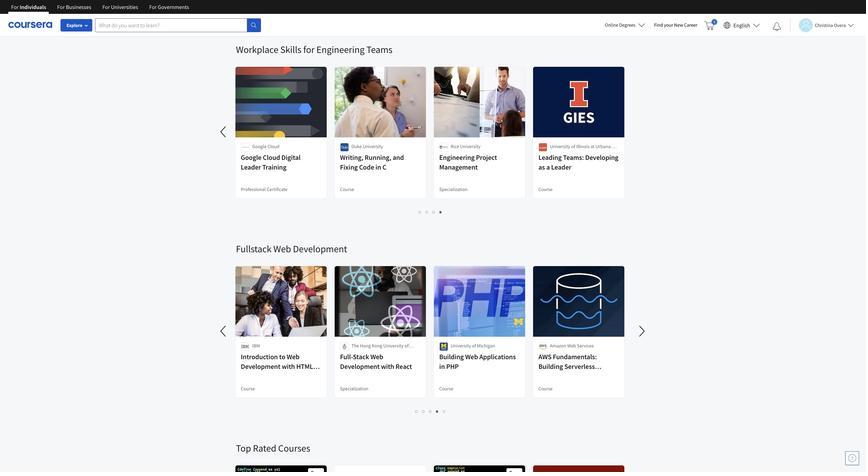 Task type: locate. For each thing, give the bounding box(es) containing it.
1 horizontal spatial of
[[472, 343, 476, 349]]

development inside full-stack web development with react
[[340, 362, 380, 371]]

0 vertical spatial 4
[[440, 9, 443, 16]]

with inside full-stack web development with react
[[381, 362, 395, 371]]

2 list from the top
[[236, 208, 625, 216]]

teams:
[[564, 153, 584, 162]]

1 vertical spatial list
[[236, 208, 625, 216]]

0 vertical spatial building
[[440, 352, 464, 361]]

developing
[[586, 153, 619, 162]]

course for aws fundamentals: building serverless applications
[[539, 385, 553, 392]]

4 button inside fullstack web development carousel element
[[434, 407, 441, 415]]

online
[[605, 22, 619, 28]]

1 vertical spatial and
[[368, 350, 376, 356]]

governments
[[158, 3, 189, 10]]

universities
[[111, 3, 138, 10]]

with down 'technology'
[[381, 362, 395, 371]]

a
[[547, 163, 550, 171]]

4 button inside workplace skills for engineering teams carousel "element"
[[438, 208, 445, 216]]

for left individuals
[[11, 3, 19, 10]]

2 vertical spatial 4 button
[[434, 407, 441, 415]]

google inside 'google cloud digital leader training'
[[241, 153, 262, 162]]

0 vertical spatial specialization
[[440, 186, 468, 192]]

2 vertical spatial list
[[236, 407, 625, 415]]

course down the fixing
[[340, 186, 354, 192]]

web up fundamentals:
[[568, 343, 577, 349]]

1 vertical spatial 4 button
[[438, 208, 445, 216]]

serverless
[[565, 362, 595, 371]]

with inside introduction to web development with html, css, javascript
[[282, 362, 295, 371]]

find
[[655, 22, 664, 28]]

1 for from the left
[[11, 3, 19, 10]]

coursera image
[[8, 19, 52, 31]]

rice
[[451, 143, 460, 149]]

1 button for 2 button to the middle
[[417, 208, 424, 216]]

businesses
[[66, 3, 91, 10]]

for
[[304, 43, 315, 56]]

1 horizontal spatial specialization
[[440, 186, 468, 192]]

engineering right for
[[317, 43, 365, 56]]

cloud for google cloud digital leader training
[[263, 153, 280, 162]]

2 vertical spatial 3
[[429, 408, 432, 415]]

1 vertical spatial applications
[[539, 372, 575, 380]]

christina
[[816, 22, 834, 28]]

0 vertical spatial list
[[236, 9, 625, 17]]

1 button inside explore and create internet of things carousel element
[[417, 9, 424, 17]]

of inside the hong kong university of science and technology
[[405, 343, 409, 349]]

advanced learning algorithms course by deeplearning.ai, stanford university, image
[[533, 465, 625, 472]]

0 vertical spatial applications
[[480, 352, 516, 361]]

specialization inside fullstack web development carousel element
[[340, 385, 369, 392]]

1 inside fullstack web development carousel element
[[416, 408, 418, 415]]

course for introduction to web development with html, css, javascript
[[241, 385, 255, 392]]

for individuals
[[11, 3, 46, 10]]

for for businesses
[[57, 3, 65, 10]]

writing, running, and fixing code in c
[[340, 153, 404, 171]]

university up running,
[[363, 143, 383, 149]]

0 vertical spatial 1 button
[[417, 9, 424, 17]]

duke university
[[352, 143, 383, 149]]

0 vertical spatial 3 button
[[431, 9, 438, 17]]

specialization inside workplace skills for engineering teams carousel "element"
[[440, 186, 468, 192]]

5 button
[[441, 407, 448, 415]]

course down a
[[539, 186, 553, 192]]

1 vertical spatial building
[[539, 362, 564, 371]]

banner navigation
[[6, 0, 195, 14]]

web inside building web applications in php
[[466, 352, 478, 361]]

1 inside workplace skills for engineering teams carousel "element"
[[419, 209, 422, 215]]

overa
[[835, 22, 847, 28]]

google
[[252, 143, 267, 149], [241, 153, 262, 162]]

4 inside explore and create internet of things carousel element
[[440, 9, 443, 16]]

1 inside explore and create internet of things carousel element
[[419, 9, 422, 16]]

4 for from the left
[[149, 3, 157, 10]]

3
[[433, 9, 436, 16], [433, 209, 436, 215], [429, 408, 432, 415]]

0 vertical spatial 2
[[426, 9, 429, 16]]

engineering project management
[[440, 153, 497, 171]]

list
[[236, 9, 625, 17], [236, 208, 625, 216], [236, 407, 625, 415]]

christina overa button
[[791, 18, 854, 32]]

web inside introduction to web development with html, css, javascript
[[287, 352, 300, 361]]

2 for from the left
[[57, 3, 65, 10]]

web down university of michigan
[[466, 352, 478, 361]]

0 horizontal spatial in
[[376, 163, 381, 171]]

3 list from the top
[[236, 407, 625, 415]]

None search field
[[95, 18, 261, 32]]

1 vertical spatial google
[[241, 153, 262, 162]]

university of michigan image
[[440, 342, 448, 351]]

introduction
[[241, 352, 278, 361]]

google cloud digital leader training
[[241, 153, 301, 171]]

1 vertical spatial 1
[[419, 209, 422, 215]]

to
[[279, 352, 286, 361]]

web
[[274, 243, 291, 255], [568, 343, 577, 349], [287, 352, 300, 361], [371, 352, 384, 361], [466, 352, 478, 361]]

0 horizontal spatial applications
[[480, 352, 516, 361]]

1 vertical spatial 4
[[440, 209, 443, 215]]

list inside fullstack web development carousel element
[[236, 407, 625, 415]]

1 horizontal spatial and
[[393, 153, 404, 162]]

3 button for the top 2 button
[[431, 9, 438, 17]]

and down kong
[[368, 350, 376, 356]]

c
[[383, 163, 387, 171]]

cloud inside 'google cloud digital leader training'
[[263, 153, 280, 162]]

rice university
[[451, 143, 481, 149]]

workplace skills for engineering teams carousel element
[[0, 22, 631, 222]]

of left michigan
[[472, 343, 476, 349]]

for left businesses
[[57, 3, 65, 10]]

as
[[539, 163, 545, 171]]

list inside workplace skills for engineering teams carousel "element"
[[236, 208, 625, 216]]

leader down google cloud 'image'
[[241, 163, 261, 171]]

1 vertical spatial 1 button
[[417, 208, 424, 216]]

4 inside workplace skills for engineering teams carousel "element"
[[440, 209, 443, 215]]

cloud for google cloud
[[268, 143, 280, 149]]

specialization for engineering project management
[[440, 186, 468, 192]]

university inside university of illinois at urbana- champaign
[[550, 143, 571, 149]]

amazon web services
[[550, 343, 594, 349]]

1 button inside workplace skills for engineering teams carousel "element"
[[417, 208, 424, 216]]

2 leader from the left
[[552, 163, 572, 171]]

cloud up 'google cloud digital leader training'
[[268, 143, 280, 149]]

2 with from the left
[[381, 362, 395, 371]]

engineering up management
[[440, 153, 475, 162]]

2 inside explore and create internet of things carousel element
[[426, 9, 429, 16]]

2 inside workplace skills for engineering teams carousel "element"
[[426, 209, 429, 215]]

2
[[426, 9, 429, 16], [426, 209, 429, 215], [423, 408, 425, 415]]

0 vertical spatial in
[[376, 163, 381, 171]]

for for governments
[[149, 3, 157, 10]]

1 horizontal spatial engineering
[[440, 153, 475, 162]]

web right the to
[[287, 352, 300, 361]]

1 vertical spatial 3
[[433, 209, 436, 215]]

in left c
[[376, 163, 381, 171]]

of inside university of illinois at urbana- champaign
[[572, 143, 576, 149]]

aws fundamentals: building serverless applications
[[539, 352, 597, 380]]

2 button
[[424, 9, 431, 17], [424, 208, 431, 216], [420, 407, 427, 415]]

1 for the top 2 button
[[419, 9, 422, 16]]

development inside introduction to web development with html, css, javascript
[[241, 362, 281, 371]]

1
[[419, 9, 422, 16], [419, 209, 422, 215], [416, 408, 418, 415]]

building inside aws fundamentals: building serverless applications
[[539, 362, 564, 371]]

illinois
[[577, 143, 590, 149]]

engineering
[[317, 43, 365, 56], [440, 153, 475, 162]]

1 horizontal spatial with
[[381, 362, 395, 371]]

building web applications in php
[[440, 352, 516, 371]]

leader right a
[[552, 163, 572, 171]]

0 horizontal spatial of
[[405, 343, 409, 349]]

university up champaign
[[550, 143, 571, 149]]

2 vertical spatial 1
[[416, 408, 418, 415]]

3 for from the left
[[102, 3, 110, 10]]

leader
[[241, 163, 261, 171], [552, 163, 572, 171]]

university right 'university of michigan' icon
[[451, 343, 471, 349]]

0 vertical spatial cloud
[[268, 143, 280, 149]]

1 horizontal spatial leader
[[552, 163, 572, 171]]

with down the to
[[282, 362, 295, 371]]

for for individuals
[[11, 3, 19, 10]]

1 horizontal spatial in
[[440, 362, 445, 371]]

1 for 2 button to the middle
[[419, 209, 422, 215]]

show notifications image
[[773, 22, 782, 31]]

for left 'universities'
[[102, 3, 110, 10]]

building
[[440, 352, 464, 361], [539, 362, 564, 371]]

0 horizontal spatial leader
[[241, 163, 261, 171]]

web down kong
[[371, 352, 384, 361]]

1 vertical spatial in
[[440, 362, 445, 371]]

0 horizontal spatial building
[[440, 352, 464, 361]]

course up 5
[[440, 385, 454, 392]]

amazon
[[550, 343, 567, 349]]

course down css,
[[241, 385, 255, 392]]

applications
[[480, 352, 516, 361], [539, 372, 575, 380]]

0 horizontal spatial specialization
[[340, 385, 369, 392]]

university of illinois at urbana-champaign image
[[539, 143, 548, 152]]

0 vertical spatial and
[[393, 153, 404, 162]]

and
[[393, 153, 404, 162], [368, 350, 376, 356]]

specialization
[[440, 186, 468, 192], [340, 385, 369, 392]]

google down google cloud 'image'
[[241, 153, 262, 162]]

full-stack web development with react
[[340, 352, 412, 371]]

applications down aws at the bottom right
[[539, 372, 575, 380]]

1 list from the top
[[236, 9, 625, 17]]

courses
[[278, 442, 310, 454]]

4 button for the top 2 button
[[438, 9, 445, 17]]

4 button inside explore and create internet of things carousel element
[[438, 9, 445, 17]]

3 button inside workplace skills for engineering teams carousel "element"
[[431, 208, 438, 216]]

of for leading
[[572, 143, 576, 149]]

building down aws at the bottom right
[[539, 362, 564, 371]]

course for writing, running, and fixing code in c
[[340, 186, 354, 192]]

cloud up 'training'
[[263, 153, 280, 162]]

1 vertical spatial 2
[[426, 209, 429, 215]]

for left governments
[[149, 3, 157, 10]]

4 button
[[438, 9, 445, 17], [438, 208, 445, 216], [434, 407, 441, 415]]

1 horizontal spatial applications
[[539, 372, 575, 380]]

and inside the hong kong university of science and technology
[[368, 350, 376, 356]]

0 vertical spatial 4 button
[[438, 9, 445, 17]]

1 vertical spatial engineering
[[440, 153, 475, 162]]

2 vertical spatial 3 button
[[427, 407, 434, 415]]

1 vertical spatial 3 button
[[431, 208, 438, 216]]

google right google cloud 'image'
[[252, 143, 267, 149]]

for businesses
[[57, 3, 91, 10]]

0 vertical spatial 1
[[419, 9, 422, 16]]

1 vertical spatial specialization
[[340, 385, 369, 392]]

fullstack web development
[[236, 243, 347, 255]]

and right running,
[[393, 153, 404, 162]]

building up 'php'
[[440, 352, 464, 361]]

2 vertical spatial 1 button
[[414, 407, 420, 415]]

2 vertical spatial 2
[[423, 408, 425, 415]]

1 button for 2 button to the bottom
[[414, 407, 420, 415]]

hong
[[360, 343, 371, 349]]

specialization down management
[[440, 186, 468, 192]]

0 vertical spatial 3
[[433, 9, 436, 16]]

code
[[359, 163, 374, 171]]

What do you want to learn? text field
[[95, 18, 247, 32]]

0 horizontal spatial engineering
[[317, 43, 365, 56]]

3 button inside explore and create internet of things carousel element
[[431, 9, 438, 17]]

course
[[340, 186, 354, 192], [539, 186, 553, 192], [241, 385, 255, 392], [440, 385, 454, 392], [539, 385, 553, 392]]

1 button
[[417, 9, 424, 17], [417, 208, 424, 216], [414, 407, 420, 415]]

cloud
[[268, 143, 280, 149], [263, 153, 280, 162]]

0 vertical spatial 2 button
[[424, 9, 431, 17]]

of left illinois
[[572, 143, 576, 149]]

university of illinois at urbana- champaign
[[550, 143, 613, 156]]

1 with from the left
[[282, 362, 295, 371]]

1 vertical spatial cloud
[[263, 153, 280, 162]]

fullstack
[[236, 243, 272, 255]]

help center image
[[849, 454, 857, 462]]

in left 'php'
[[440, 362, 445, 371]]

0 horizontal spatial and
[[368, 350, 376, 356]]

university
[[363, 143, 383, 149], [460, 143, 481, 149], [550, 143, 571, 149], [384, 343, 404, 349], [451, 343, 471, 349]]

4 inside fullstack web development carousel element
[[436, 408, 439, 415]]

web right fullstack
[[274, 243, 291, 255]]

next slide image
[[634, 323, 651, 339]]

3 button
[[431, 9, 438, 17], [431, 208, 438, 216], [427, 407, 434, 415]]

writing,
[[340, 153, 364, 162]]

0 horizontal spatial with
[[282, 362, 295, 371]]

applications down michigan
[[480, 352, 516, 361]]

1 button inside fullstack web development carousel element
[[414, 407, 420, 415]]

0 vertical spatial engineering
[[317, 43, 365, 56]]

in
[[376, 163, 381, 171], [440, 362, 445, 371]]

specialization down stack
[[340, 385, 369, 392]]

with
[[282, 362, 295, 371], [381, 362, 395, 371]]

of
[[572, 143, 576, 149], [405, 343, 409, 349], [472, 343, 476, 349]]

for
[[11, 3, 19, 10], [57, 3, 65, 10], [102, 3, 110, 10], [149, 3, 157, 10]]

workplace
[[236, 43, 279, 56]]

2 vertical spatial 4
[[436, 408, 439, 415]]

0 vertical spatial google
[[252, 143, 267, 149]]

degrees
[[620, 22, 636, 28]]

2 horizontal spatial of
[[572, 143, 576, 149]]

of up react
[[405, 343, 409, 349]]

for universities
[[102, 3, 138, 10]]

google cloud image
[[241, 143, 250, 152]]

1 leader from the left
[[241, 163, 261, 171]]

fullstack web development carousel element
[[0, 222, 729, 421]]

university up 'technology'
[[384, 343, 404, 349]]

leader inside leading teams: developing as a leader
[[552, 163, 572, 171]]

1 horizontal spatial building
[[539, 362, 564, 371]]

management
[[440, 163, 478, 171]]

4
[[440, 9, 443, 16], [440, 209, 443, 215], [436, 408, 439, 415]]

for for universities
[[102, 3, 110, 10]]

previous slide image
[[215, 124, 232, 140]]

course down aws fundamentals: building serverless applications
[[539, 385, 553, 392]]



Task type: describe. For each thing, give the bounding box(es) containing it.
web inside full-stack web development with react
[[371, 352, 384, 361]]

leading teams: developing as a leader
[[539, 153, 619, 171]]

4 button for 2 button to the middle
[[438, 208, 445, 216]]

university right rice
[[460, 143, 481, 149]]

michigan
[[477, 343, 496, 349]]

google for google cloud
[[252, 143, 267, 149]]

google cloud
[[252, 143, 280, 149]]

3 inside fullstack web development carousel element
[[429, 408, 432, 415]]

and inside writing, running, and fixing code in c
[[393, 153, 404, 162]]

rated
[[253, 442, 277, 454]]

web for amazon
[[568, 343, 577, 349]]

3 button for 2 button to the bottom
[[427, 407, 434, 415]]

development for introduction to web development with html, css, javascript
[[241, 362, 281, 371]]

1 for 2 button to the bottom
[[416, 408, 418, 415]]

science
[[352, 350, 367, 356]]

kong
[[372, 343, 383, 349]]

2 inside fullstack web development carousel element
[[423, 408, 425, 415]]

top rated courses carousel element
[[233, 421, 867, 472]]

shopping cart: 1 item image
[[705, 19, 718, 30]]

leader inside 'google cloud digital leader training'
[[241, 163, 261, 171]]

google for google cloud digital leader training
[[241, 153, 262, 162]]

top
[[236, 442, 251, 454]]

3 inside workplace skills for engineering teams carousel "element"
[[433, 209, 436, 215]]

find your new career
[[655, 22, 698, 28]]

web for building
[[466, 352, 478, 361]]

engineering inside engineering project management
[[440, 153, 475, 162]]

development for full-stack web development with react
[[340, 362, 380, 371]]

for governments
[[149, 3, 189, 10]]

course for leading teams: developing as a leader
[[539, 186, 553, 192]]

with for html,
[[282, 362, 295, 371]]

1 button for the top 2 button
[[417, 9, 424, 17]]

ibm
[[252, 343, 260, 349]]

3 inside explore and create internet of things carousel element
[[433, 9, 436, 16]]

php
[[447, 362, 459, 371]]

find your new career link
[[651, 21, 702, 29]]

list inside explore and create internet of things carousel element
[[236, 9, 625, 17]]

rice university image
[[440, 143, 448, 152]]

running,
[[365, 153, 392, 162]]

5
[[443, 408, 446, 415]]

previous slide image
[[215, 323, 232, 339]]

university of michigan
[[451, 343, 496, 349]]

aws
[[539, 352, 552, 361]]

introduction to web development with html, css, javascript
[[241, 352, 315, 380]]

1 vertical spatial 2 button
[[424, 208, 431, 216]]

stack
[[353, 352, 369, 361]]

top rated courses
[[236, 442, 310, 454]]

2 vertical spatial 2 button
[[420, 407, 427, 415]]

training
[[263, 163, 287, 171]]

applications inside aws fundamentals: building serverless applications
[[539, 372, 575, 380]]

explore button
[[61, 19, 92, 31]]

course for building web applications in php
[[440, 385, 454, 392]]

the hong kong university of science and technology image
[[340, 342, 349, 351]]

christina overa
[[816, 22, 847, 28]]

digital
[[282, 153, 301, 162]]

react
[[396, 362, 412, 371]]

of for building
[[472, 343, 476, 349]]

professional certificate
[[241, 186, 288, 192]]

ibm image
[[241, 342, 250, 351]]

the hong kong university of science and technology
[[352, 343, 409, 356]]

online degrees button
[[600, 17, 651, 33]]

english
[[734, 22, 751, 29]]

with for react
[[381, 362, 395, 371]]

project
[[476, 153, 497, 162]]

in inside building web applications in php
[[440, 362, 445, 371]]

at
[[591, 143, 595, 149]]

web for fullstack
[[274, 243, 291, 255]]

certificate
[[267, 186, 288, 192]]

urbana-
[[596, 143, 613, 149]]

3 button for 2 button to the middle
[[431, 208, 438, 216]]

online degrees
[[605, 22, 636, 28]]

your
[[665, 22, 674, 28]]

professional
[[241, 186, 266, 192]]

fundamentals:
[[553, 352, 597, 361]]

fixing
[[340, 163, 358, 171]]

explore and create internet of things carousel element
[[0, 0, 631, 22]]

services
[[578, 343, 594, 349]]

leading
[[539, 153, 562, 162]]

html,
[[297, 362, 315, 371]]

in inside writing, running, and fixing code in c
[[376, 163, 381, 171]]

css,
[[241, 372, 254, 380]]

amazon web services image
[[539, 342, 548, 351]]

applications inside building web applications in php
[[480, 352, 516, 361]]

build a modern computer from first principles: nand to tetris part ii (project-centered course) course by hebrew university of jerusalem, image
[[335, 465, 426, 472]]

building inside building web applications in php
[[440, 352, 464, 361]]

explore
[[67, 22, 83, 28]]

career
[[685, 22, 698, 28]]

duke
[[352, 143, 362, 149]]

university inside the hong kong university of science and technology
[[384, 343, 404, 349]]

specialization for full-stack web development with react
[[340, 385, 369, 392]]

the
[[352, 343, 359, 349]]

teams
[[367, 43, 393, 56]]

javascript
[[255, 372, 286, 380]]

duke university image
[[340, 143, 349, 152]]

technology
[[377, 350, 400, 356]]

individuals
[[20, 3, 46, 10]]

workplace skills for engineering teams
[[236, 43, 393, 56]]

full-
[[340, 352, 353, 361]]

4 button for 2 button to the bottom
[[434, 407, 441, 415]]

english button
[[722, 14, 763, 36]]

champaign
[[550, 150, 574, 156]]

skills
[[281, 43, 302, 56]]

new
[[675, 22, 684, 28]]



Task type: vqa. For each thing, say whether or not it's contained in the screenshot.


